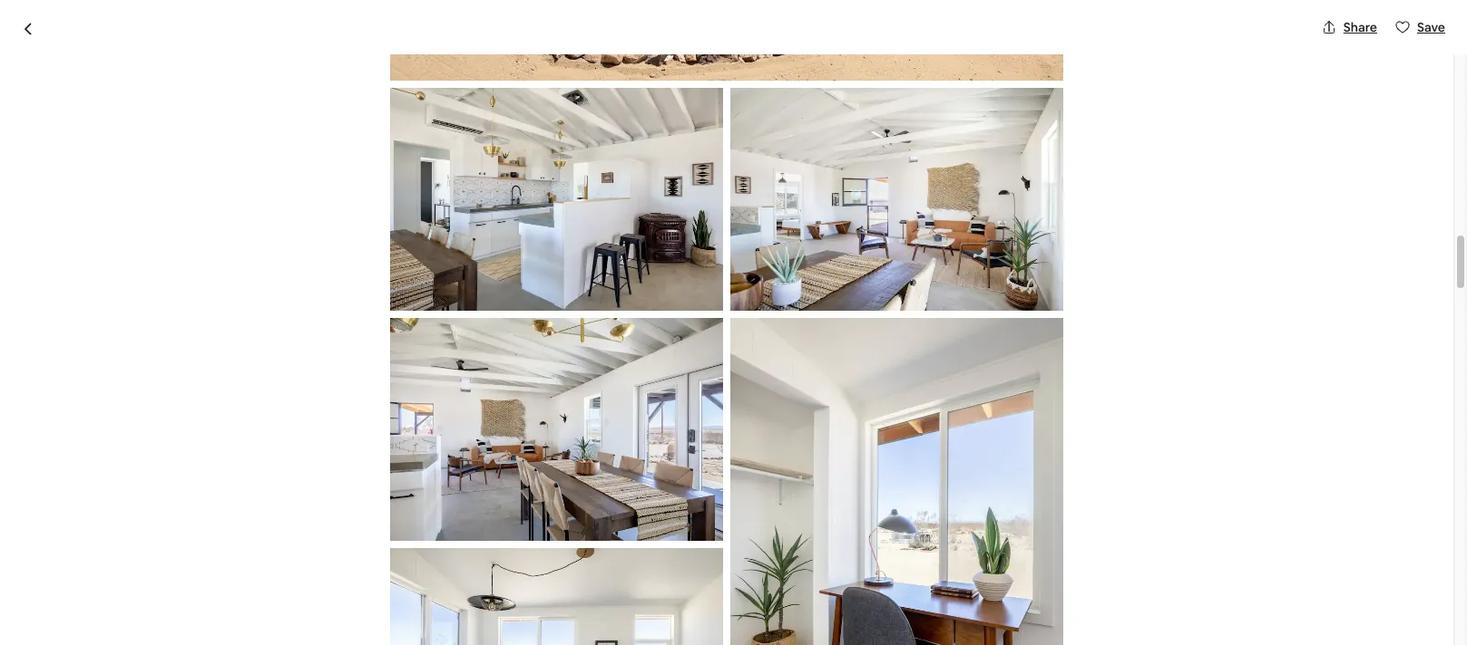 Task type: vqa. For each thing, say whether or not it's contained in the screenshot.
Entire home hosted by David 2 beds · 1 bath
yes



Task type: locate. For each thing, give the bounding box(es) containing it.
beds
[[386, 561, 419, 580]]

· left joshua
[[435, 132, 438, 151]]

jackalope cabin | views, hot tub, fire pit, + more superhost · joshua tree, california, united states
[[219, 93, 758, 151]]

· inside entire home hosted by david 2 beds · 1 bath
[[423, 561, 426, 580]]

views,
[[419, 93, 491, 123]]

$1,395 $1,242 total before taxes
[[919, 554, 1043, 596]]

· inside jackalope cabin | views, hot tub, fire pit, + more superhost · joshua tree, california, united states
[[435, 132, 438, 151]]

fire
[[596, 93, 636, 123]]

cabin
[[338, 93, 403, 123]]

1 vertical spatial ·
[[423, 561, 426, 580]]

our sparkling cowboy pool beckons as an oasis of refreshment, its cool waters contrasting with the surrounding sea of golden sand. surrender to the solitude as the desert sky, unblemished by city lights, opens up above you in a celestial showcase. image
[[390, 0, 1063, 81], [390, 0, 1063, 81]]

hang out with your loved ones and chat about your favorite parts of the day! image
[[390, 318, 723, 541], [390, 318, 723, 541]]

1 horizontal spatial ·
[[435, 132, 438, 151]]

$1,242
[[983, 554, 1043, 579]]

in unit washer and dryer available but please bring your own quality laundry detergent. image
[[390, 549, 723, 646], [390, 549, 723, 646]]

take a nap, put your feet up; you're on vacation. image
[[219, 172, 727, 502]]

dialog containing share
[[0, 0, 1467, 646]]

more
[[701, 93, 758, 123]]

·
[[435, 132, 438, 151], [423, 561, 426, 580]]

states
[[630, 132, 668, 148]]

united
[[587, 132, 627, 148]]

let the outside in as you take the first sips of your morning coffee. image
[[390, 88, 723, 311], [390, 88, 723, 311]]

immerse yourself in the soothing warmth of our hot tub, a delightful haven for rest and rejuvenation image
[[988, 344, 1235, 502]]

cook a good meal and enjoy the peacefulness of the desery. image
[[734, 344, 981, 502]]

home
[[278, 530, 332, 555]]

david is a superhost. learn more about david. image
[[761, 531, 811, 582], [761, 531, 811, 582]]

dialog
[[0, 0, 1467, 646]]

california,
[[523, 132, 584, 148]]

hosted
[[336, 530, 402, 555]]

before
[[950, 580, 990, 596]]

sway gently under the endless sky, in our inviting hammocks – your personal pockets of peace and comfort. image
[[988, 172, 1235, 337]]

0 horizontal spatial ·
[[423, 561, 426, 580]]

save
[[1417, 19, 1445, 35]]

joshua
[[445, 132, 488, 148]]

joshua tree, california, united states button
[[445, 129, 668, 151]]

your personal productivity hub, our home desk, provides a tranquil space to focus, innovate, and achieve. image
[[730, 318, 1063, 646], [730, 318, 1063, 646]]

superhost
[[367, 132, 427, 148]]

save button
[[1388, 12, 1452, 43]]

0 vertical spatial ·
[[435, 132, 438, 151]]

hot
[[496, 93, 538, 123]]

tub,
[[543, 93, 591, 123]]

where southwestern warmth meets scandinavian simplicity - a living room sanctuary for soulful serenity. image
[[730, 88, 1063, 311], [730, 88, 1063, 311]]

· left 1
[[423, 561, 426, 580]]



Task type: describe. For each thing, give the bounding box(es) containing it.
2
[[375, 561, 383, 580]]

taxes
[[993, 580, 1024, 596]]

entire
[[219, 530, 274, 555]]

$1,395
[[919, 554, 979, 579]]

tree,
[[491, 132, 521, 148]]

bath
[[438, 561, 469, 580]]

|
[[408, 93, 414, 123]]

enjoy the joshua tree desert like you've never before. image
[[734, 172, 981, 337]]

total
[[919, 580, 948, 596]]

by david
[[406, 530, 488, 555]]

+
[[682, 93, 696, 123]]

share button
[[1314, 12, 1384, 43]]

1
[[429, 561, 435, 580]]

Start your search search field
[[591, 15, 863, 58]]

share
[[1343, 19, 1377, 35]]

jackalope
[[219, 93, 333, 123]]

pit,
[[641, 93, 677, 123]]

entire home hosted by david 2 beds · 1 bath
[[219, 530, 488, 580]]



